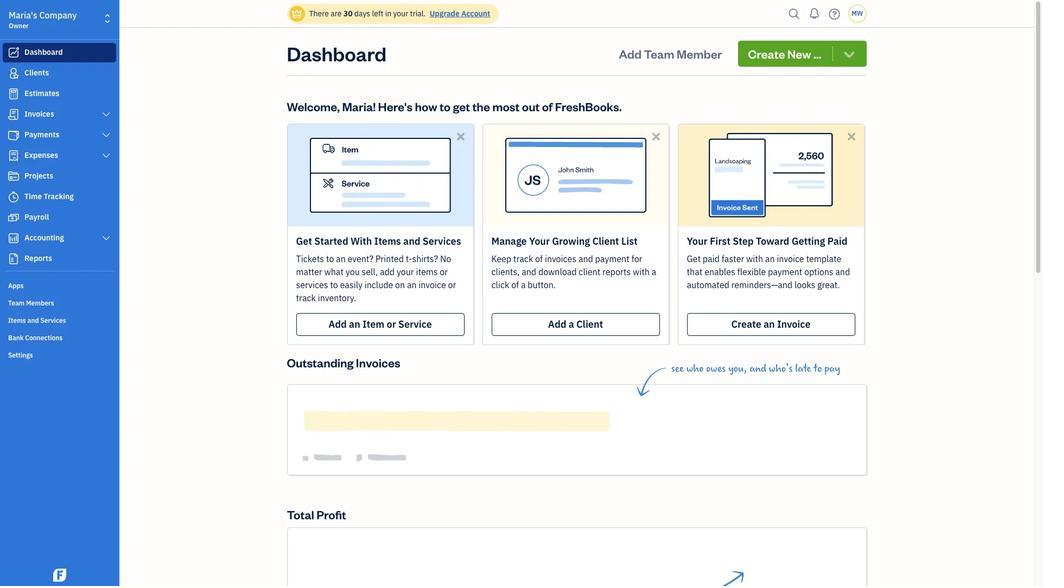 Task type: locate. For each thing, give the bounding box(es) containing it.
0 vertical spatial chevron large down image
[[101, 131, 111, 140]]

maria!
[[342, 99, 376, 114]]

maria's company owner
[[9, 10, 77, 30]]

to
[[440, 99, 451, 114], [326, 254, 334, 265], [330, 280, 338, 291], [814, 363, 822, 375]]

most
[[493, 99, 520, 114]]

1 vertical spatial client
[[577, 318, 604, 331]]

2 vertical spatial chevron large down image
[[101, 234, 111, 243]]

dashboard inside main element
[[24, 47, 63, 57]]

no
[[441, 254, 452, 265]]

2 chevron large down image from the top
[[101, 152, 111, 160]]

chevron large down image inside payments link
[[101, 131, 111, 140]]

your right in
[[393, 9, 409, 18]]

0 vertical spatial a
[[652, 267, 657, 278]]

create new …
[[749, 46, 822, 61]]

0 horizontal spatial services
[[40, 317, 66, 325]]

chevron large down image
[[101, 131, 111, 140], [101, 152, 111, 160], [101, 234, 111, 243]]

of
[[542, 99, 553, 114], [536, 254, 543, 265], [512, 280, 519, 291]]

add inside button
[[619, 46, 642, 61]]

1 vertical spatial get
[[687, 254, 701, 265]]

create for create an invoice
[[732, 318, 762, 331]]

invoice down "items"
[[419, 280, 446, 291]]

search image
[[786, 6, 804, 22]]

clients
[[24, 68, 49, 78]]

member
[[677, 46, 723, 61]]

invoices down "add an item or service" 'link'
[[356, 355, 401, 370]]

timer image
[[7, 192, 20, 203]]

1 vertical spatial services
[[40, 317, 66, 325]]

to up what
[[326, 254, 334, 265]]

1 vertical spatial track
[[296, 293, 316, 304]]

dismiss image for your first step toward getting paid
[[846, 130, 858, 143]]

1 vertical spatial items
[[8, 317, 26, 325]]

1 vertical spatial chevron large down image
[[101, 152, 111, 160]]

1 horizontal spatial a
[[569, 318, 575, 331]]

1 horizontal spatial dashboard
[[287, 41, 387, 66]]

chevron large down image inside accounting link
[[101, 234, 111, 243]]

1 horizontal spatial invoice
[[777, 254, 805, 265]]

get up tickets
[[296, 235, 312, 248]]

maria's
[[9, 10, 37, 21]]

services up no
[[423, 235, 461, 248]]

of left the invoices
[[536, 254, 543, 265]]

manage
[[492, 235, 527, 248]]

1 horizontal spatial payment
[[769, 267, 803, 278]]

tickets to an event? printed t-shirts? no matter what you sell, add your items or services to easily include on an invoice or track inventory.
[[296, 254, 456, 304]]

dismiss image
[[650, 130, 663, 143], [846, 130, 858, 143]]

members
[[26, 299, 54, 307]]

payment up looks
[[769, 267, 803, 278]]

create
[[749, 46, 786, 61], [732, 318, 762, 331]]

time tracking
[[24, 192, 74, 202]]

create for create new …
[[749, 46, 786, 61]]

payment up reports
[[596, 254, 630, 265]]

estimates
[[24, 89, 60, 98]]

1 vertical spatial your
[[397, 267, 414, 278]]

invoice
[[777, 254, 805, 265], [419, 280, 446, 291]]

create new … button
[[739, 41, 867, 67]]

your down the t-
[[397, 267, 414, 278]]

1 vertical spatial with
[[633, 267, 650, 278]]

1 horizontal spatial your
[[687, 235, 708, 248]]

service
[[399, 318, 432, 331]]

expenses
[[24, 150, 58, 160]]

1 your from the left
[[530, 235, 550, 248]]

add
[[380, 267, 395, 278]]

list
[[622, 235, 638, 248]]

create down reminders—and
[[732, 318, 762, 331]]

flexible
[[738, 267, 766, 278]]

your up the invoices
[[530, 235, 550, 248]]

and up client
[[579, 254, 594, 265]]

add team member button
[[609, 41, 732, 67]]

1 vertical spatial create
[[732, 318, 762, 331]]

add an item or service
[[329, 318, 432, 331]]

get for get paid faster with an invoice template that enables flexible payment options and automated reminders—and looks great.
[[687, 254, 701, 265]]

0 vertical spatial payment
[[596, 254, 630, 265]]

0 vertical spatial invoices
[[24, 109, 54, 119]]

0 vertical spatial invoice
[[777, 254, 805, 265]]

get up 'that'
[[687, 254, 701, 265]]

items up bank
[[8, 317, 26, 325]]

2 dismiss image from the left
[[846, 130, 858, 143]]

0 vertical spatial track
[[514, 254, 534, 265]]

enables
[[705, 267, 736, 278]]

2 vertical spatial or
[[387, 318, 396, 331]]

and up the t-
[[404, 235, 421, 248]]

report image
[[7, 254, 20, 265]]

options
[[805, 267, 834, 278]]

items
[[375, 235, 401, 248], [8, 317, 26, 325]]

dismiss image
[[455, 130, 467, 143]]

0 horizontal spatial invoices
[[24, 109, 54, 119]]

click
[[492, 280, 510, 291]]

create left new on the top right of page
[[749, 46, 786, 61]]

get started with items and services
[[296, 235, 461, 248]]

or inside 'link'
[[387, 318, 396, 331]]

invoice inside tickets to an event? printed t-shirts? no matter what you sell, add your items or services to easily include on an invoice or track inventory.
[[419, 280, 446, 291]]

services
[[423, 235, 461, 248], [40, 317, 66, 325]]

chart image
[[7, 233, 20, 244]]

1 horizontal spatial team
[[644, 46, 675, 61]]

1 horizontal spatial track
[[514, 254, 534, 265]]

create an invoice link
[[687, 313, 856, 336]]

with inside keep track of invoices and payment for clients, and download client reports with a click of a button.
[[633, 267, 650, 278]]

items up printed
[[375, 235, 401, 248]]

welcome,
[[287, 99, 340, 114]]

1 horizontal spatial get
[[687, 254, 701, 265]]

an left item
[[349, 318, 361, 331]]

main element
[[0, 0, 147, 587]]

owes
[[707, 363, 726, 375]]

an
[[336, 254, 346, 265], [766, 254, 775, 265], [407, 280, 417, 291], [349, 318, 361, 331], [764, 318, 775, 331]]

get
[[296, 235, 312, 248], [687, 254, 701, 265]]

3 chevron large down image from the top
[[101, 234, 111, 243]]

accounting link
[[3, 229, 116, 248]]

0 horizontal spatial a
[[521, 280, 526, 291]]

of right out
[[542, 99, 553, 114]]

of right click
[[512, 280, 519, 291]]

add a client link
[[492, 313, 660, 336]]

client left the list
[[593, 235, 620, 248]]

chevrondown image
[[842, 46, 857, 61]]

1 horizontal spatial dismiss image
[[846, 130, 858, 143]]

see
[[672, 363, 684, 375]]

and down team members
[[28, 317, 39, 325]]

owner
[[9, 22, 29, 30]]

items inside main element
[[8, 317, 26, 325]]

get inside get paid faster with an invoice template that enables flexible payment options and automated reminders—and looks great.
[[687, 254, 701, 265]]

for
[[632, 254, 643, 265]]

invoices inside "link"
[[24, 109, 54, 119]]

0 horizontal spatial team
[[8, 299, 25, 307]]

0 horizontal spatial add
[[329, 318, 347, 331]]

and inside main element
[[28, 317, 39, 325]]

track inside tickets to an event? printed t-shirts? no matter what you sell, add your items or services to easily include on an invoice or track inventory.
[[296, 293, 316, 304]]

2 horizontal spatial add
[[619, 46, 642, 61]]

item
[[363, 318, 385, 331]]

1 horizontal spatial services
[[423, 235, 461, 248]]

outstanding invoices
[[287, 355, 401, 370]]

how
[[415, 99, 438, 114]]

services inside main element
[[40, 317, 66, 325]]

1 chevron large down image from the top
[[101, 131, 111, 140]]

dashboard up clients
[[24, 47, 63, 57]]

payment image
[[7, 130, 20, 141]]

invoice down toward
[[777, 254, 805, 265]]

0 horizontal spatial dismiss image
[[650, 130, 663, 143]]

looks
[[795, 280, 816, 291]]

a right reports
[[652, 267, 657, 278]]

0 horizontal spatial with
[[633, 267, 650, 278]]

or
[[440, 267, 448, 278], [448, 280, 456, 291], [387, 318, 396, 331]]

left
[[372, 9, 384, 18]]

1 vertical spatial team
[[8, 299, 25, 307]]

1 horizontal spatial add
[[548, 318, 567, 331]]

dashboard link
[[3, 43, 116, 62]]

get
[[453, 99, 470, 114]]

your first step toward getting paid
[[687, 235, 848, 248]]

0 horizontal spatial dashboard
[[24, 47, 63, 57]]

0 horizontal spatial track
[[296, 293, 316, 304]]

1 vertical spatial payment
[[769, 267, 803, 278]]

invoices up payments at the left top
[[24, 109, 54, 119]]

dashboard
[[287, 41, 387, 66], [24, 47, 63, 57]]

and up great.
[[836, 267, 851, 278]]

track down services
[[296, 293, 316, 304]]

days
[[355, 9, 371, 18]]

notifications image
[[806, 3, 824, 24]]

1 dismiss image from the left
[[650, 130, 663, 143]]

1 vertical spatial invoices
[[356, 355, 401, 370]]

client image
[[7, 68, 20, 79]]

to left "get"
[[440, 99, 451, 114]]

matter
[[296, 267, 322, 278]]

an down toward
[[766, 254, 775, 265]]

1 vertical spatial a
[[521, 280, 526, 291]]

1 horizontal spatial invoices
[[356, 355, 401, 370]]

to left pay
[[814, 363, 822, 375]]

a down keep track of invoices and payment for clients, and download client reports with a click of a button.
[[569, 318, 575, 331]]

apps link
[[3, 278, 116, 294]]

2 horizontal spatial a
[[652, 267, 657, 278]]

0 horizontal spatial get
[[296, 235, 312, 248]]

services up bank connections link
[[40, 317, 66, 325]]

with up flexible
[[747, 254, 764, 265]]

1 horizontal spatial with
[[747, 254, 764, 265]]

0 horizontal spatial payment
[[596, 254, 630, 265]]

0 horizontal spatial your
[[530, 235, 550, 248]]

a left button.
[[521, 280, 526, 291]]

add a client
[[548, 318, 604, 331]]

team left 'member'
[[644, 46, 675, 61]]

paid
[[828, 235, 848, 248]]

client down client
[[577, 318, 604, 331]]

new
[[788, 46, 812, 61]]

0 vertical spatial create
[[749, 46, 786, 61]]

estimate image
[[7, 89, 20, 99]]

growing
[[553, 235, 590, 248]]

great.
[[818, 280, 841, 291]]

0 horizontal spatial invoice
[[419, 280, 446, 291]]

0 vertical spatial items
[[375, 235, 401, 248]]

track right keep
[[514, 254, 534, 265]]

0 vertical spatial with
[[747, 254, 764, 265]]

your up paid
[[687, 235, 708, 248]]

add for add team member
[[619, 46, 642, 61]]

team
[[644, 46, 675, 61], [8, 299, 25, 307]]

invoices
[[545, 254, 577, 265]]

0 vertical spatial team
[[644, 46, 675, 61]]

team members
[[8, 299, 54, 307]]

team down 'apps'
[[8, 299, 25, 307]]

with down the for
[[633, 267, 650, 278]]

pay
[[825, 363, 841, 375]]

chevron large down image
[[101, 110, 111, 119]]

0 vertical spatial get
[[296, 235, 312, 248]]

dashboard down are
[[287, 41, 387, 66]]

items and services
[[8, 317, 66, 325]]

getting
[[792, 235, 826, 248]]

1 vertical spatial invoice
[[419, 280, 446, 291]]

payment
[[596, 254, 630, 265], [769, 267, 803, 278]]

add inside 'link'
[[329, 318, 347, 331]]

client
[[593, 235, 620, 248], [577, 318, 604, 331]]

add for add an item or service
[[329, 318, 347, 331]]

chevron large down image for accounting
[[101, 234, 111, 243]]

create inside dropdown button
[[749, 46, 786, 61]]

bank connections
[[8, 334, 63, 342]]

30
[[344, 9, 353, 18]]

0 horizontal spatial items
[[8, 317, 26, 325]]

track
[[514, 254, 534, 265], [296, 293, 316, 304]]

expenses link
[[3, 146, 116, 166]]



Task type: describe. For each thing, give the bounding box(es) containing it.
welcome, maria! here's how to get the most out of freshbooks.
[[287, 99, 622, 114]]

total profit
[[287, 507, 347, 523]]

faster
[[722, 254, 745, 265]]

printed
[[376, 254, 404, 265]]

manage your growing client list
[[492, 235, 638, 248]]

an inside get paid faster with an invoice template that enables flexible payment options and automated reminders—and looks great.
[[766, 254, 775, 265]]

download
[[539, 267, 577, 278]]

1 horizontal spatial items
[[375, 235, 401, 248]]

sell,
[[362, 267, 378, 278]]

services
[[296, 280, 328, 291]]

you
[[346, 267, 360, 278]]

with inside get paid faster with an invoice template that enables flexible payment options and automated reminders—and looks great.
[[747, 254, 764, 265]]

shirts?
[[412, 254, 438, 265]]

2 vertical spatial a
[[569, 318, 575, 331]]

0 vertical spatial services
[[423, 235, 461, 248]]

and right you,
[[750, 363, 767, 375]]

clients link
[[3, 64, 116, 83]]

1 vertical spatial of
[[536, 254, 543, 265]]

payroll link
[[3, 208, 116, 228]]

upgrade
[[430, 9, 460, 18]]

expense image
[[7, 150, 20, 161]]

…
[[814, 46, 822, 61]]

time
[[24, 192, 42, 202]]

profit
[[317, 507, 347, 523]]

the
[[473, 99, 490, 114]]

with
[[351, 235, 372, 248]]

started
[[315, 235, 349, 248]]

items
[[416, 267, 438, 278]]

clients,
[[492, 267, 520, 278]]

reports
[[603, 267, 631, 278]]

what
[[325, 267, 344, 278]]

easily
[[340, 280, 363, 291]]

track inside keep track of invoices and payment for clients, and download client reports with a click of a button.
[[514, 254, 534, 265]]

add team member
[[619, 46, 723, 61]]

team inside button
[[644, 46, 675, 61]]

apps
[[8, 282, 24, 290]]

there are 30 days left in your trial. upgrade account
[[309, 9, 491, 18]]

crown image
[[291, 8, 303, 19]]

that
[[687, 267, 703, 278]]

money image
[[7, 212, 20, 223]]

and up button.
[[522, 267, 537, 278]]

1 vertical spatial or
[[448, 280, 456, 291]]

payroll
[[24, 212, 49, 222]]

see who owes you, and who's late to pay
[[672, 363, 841, 375]]

template
[[807, 254, 842, 265]]

trial.
[[410, 9, 426, 18]]

your inside tickets to an event? printed t-shirts? no matter what you sell, add your items or services to easily include on an invoice or track inventory.
[[397, 267, 414, 278]]

dashboard image
[[7, 47, 20, 58]]

and inside get paid faster with an invoice template that enables flexible payment options and automated reminders—and looks great.
[[836, 267, 851, 278]]

0 vertical spatial or
[[440, 267, 448, 278]]

0 vertical spatial client
[[593, 235, 620, 248]]

invoice image
[[7, 109, 20, 120]]

get paid faster with an invoice template that enables flexible payment options and automated reminders—and looks great.
[[687, 254, 851, 291]]

tracking
[[44, 192, 74, 202]]

bank connections link
[[3, 330, 116, 346]]

out
[[522, 99, 540, 114]]

button.
[[528, 280, 556, 291]]

you,
[[729, 363, 748, 375]]

bank
[[8, 334, 24, 342]]

on
[[395, 280, 405, 291]]

an inside 'link'
[[349, 318, 361, 331]]

upgrade account link
[[428, 9, 491, 18]]

are
[[331, 9, 342, 18]]

payment inside get paid faster with an invoice template that enables flexible payment options and automated reminders—and looks great.
[[769, 267, 803, 278]]

dismiss image for manage your growing client list
[[650, 130, 663, 143]]

reminders—and
[[732, 280, 793, 291]]

company
[[39, 10, 77, 21]]

keep
[[492, 254, 512, 265]]

payments
[[24, 130, 59, 140]]

an up what
[[336, 254, 346, 265]]

chevron large down image for expenses
[[101, 152, 111, 160]]

step
[[733, 235, 754, 248]]

go to help image
[[826, 6, 844, 22]]

get for get started with items and services
[[296, 235, 312, 248]]

include
[[365, 280, 393, 291]]

projects link
[[3, 167, 116, 186]]

in
[[385, 9, 392, 18]]

time tracking link
[[3, 187, 116, 207]]

invoices link
[[3, 105, 116, 124]]

paid
[[703, 254, 720, 265]]

total
[[287, 507, 314, 523]]

accounting
[[24, 233, 64, 243]]

outstanding
[[287, 355, 354, 370]]

an left invoice
[[764, 318, 775, 331]]

first
[[710, 235, 731, 248]]

keep track of invoices and payment for clients, and download client reports with a click of a button.
[[492, 254, 657, 291]]

client
[[579, 267, 601, 278]]

invoice
[[778, 318, 811, 331]]

estimates link
[[3, 84, 116, 104]]

an right on
[[407, 280, 417, 291]]

0 vertical spatial of
[[542, 99, 553, 114]]

chevron large down image for payments
[[101, 131, 111, 140]]

projects
[[24, 171, 53, 181]]

project image
[[7, 171, 20, 182]]

event?
[[348, 254, 374, 265]]

add for add a client
[[548, 318, 567, 331]]

tickets
[[296, 254, 324, 265]]

to down what
[[330, 280, 338, 291]]

automated
[[687, 280, 730, 291]]

add an item or service link
[[296, 313, 465, 336]]

who
[[687, 363, 704, 375]]

payment inside keep track of invoices and payment for clients, and download client reports with a click of a button.
[[596, 254, 630, 265]]

reports
[[24, 254, 52, 263]]

toward
[[757, 235, 790, 248]]

freshbooks image
[[51, 569, 68, 582]]

team inside main element
[[8, 299, 25, 307]]

0 vertical spatial your
[[393, 9, 409, 18]]

invoice inside get paid faster with an invoice template that enables flexible payment options and automated reminders—and looks great.
[[777, 254, 805, 265]]

items and services link
[[3, 312, 116, 329]]

2 your from the left
[[687, 235, 708, 248]]

2 vertical spatial of
[[512, 280, 519, 291]]



Task type: vqa. For each thing, say whether or not it's contained in the screenshot.
Th
no



